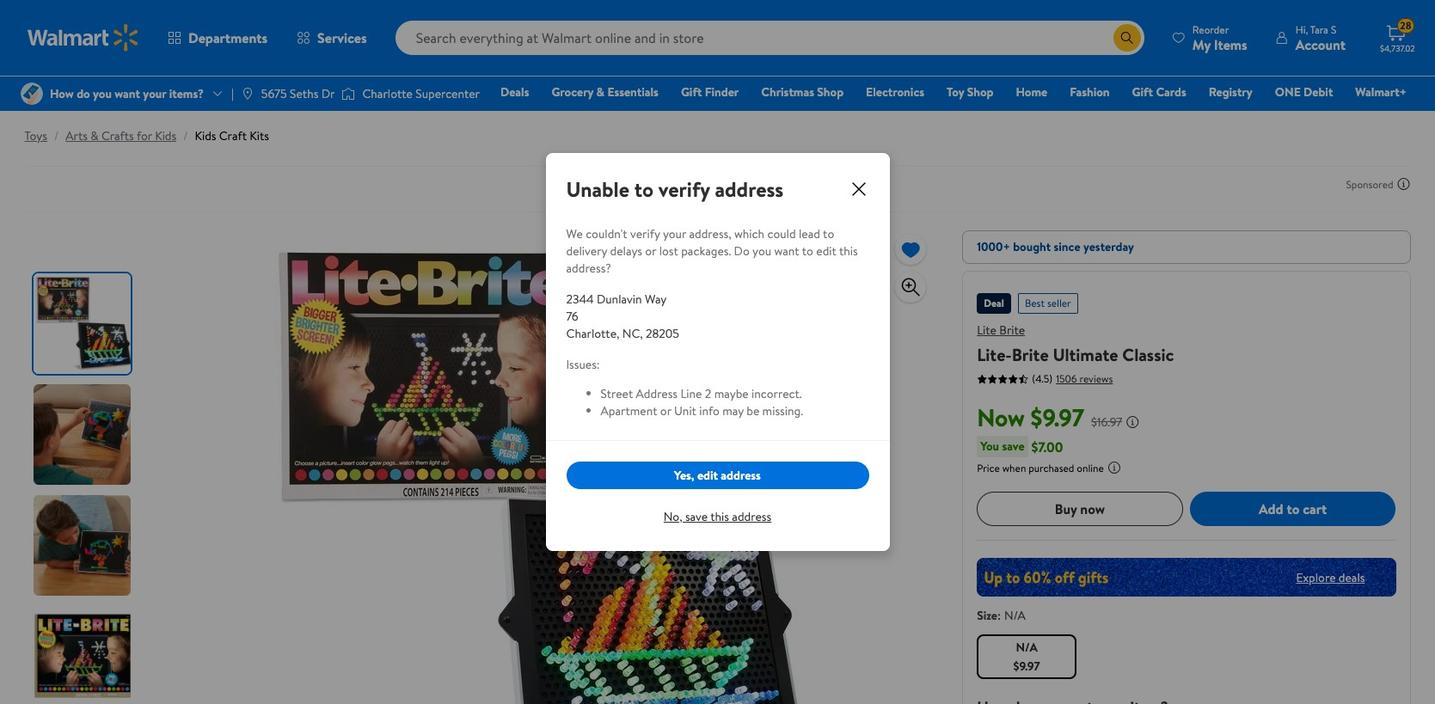 Task type: locate. For each thing, give the bounding box(es) containing it.
delays
[[610, 242, 642, 260]]

2344
[[566, 291, 594, 308]]

when
[[1002, 461, 1026, 475]]

1 shop from the left
[[817, 83, 844, 101]]

1 horizontal spatial gift
[[1132, 83, 1153, 101]]

$9.97 down size : n/a
[[1013, 658, 1040, 675]]

to inside button
[[1287, 499, 1300, 518]]

best
[[1025, 296, 1045, 310]]

edit inside 'button'
[[697, 467, 718, 484]]

& right grocery
[[596, 83, 604, 101]]

verify left your
[[630, 225, 660, 242]]

debit
[[1304, 83, 1333, 101]]

$7.00
[[1031, 437, 1063, 456]]

0 horizontal spatial edit
[[697, 467, 718, 484]]

$9.97 up $7.00
[[1031, 401, 1084, 434]]

address up no, save this address
[[721, 467, 761, 484]]

1 vertical spatial verify
[[630, 225, 660, 242]]

toy shop link
[[939, 83, 1001, 101]]

1 vertical spatial or
[[660, 402, 671, 420]]

verify for couldn't
[[630, 225, 660, 242]]

this
[[839, 242, 858, 260], [710, 508, 729, 525]]

home link
[[1008, 83, 1055, 101]]

address for verify
[[715, 175, 783, 204]]

kids
[[155, 127, 176, 144], [195, 127, 216, 144]]

deals link
[[493, 83, 537, 101]]

you
[[752, 242, 771, 260]]

0 vertical spatial address
[[715, 175, 783, 204]]

1 vertical spatial this
[[710, 508, 729, 525]]

kits
[[250, 127, 269, 144]]

reviews
[[1079, 371, 1113, 386]]

1 vertical spatial $9.97
[[1013, 658, 1040, 675]]

now $9.97
[[977, 401, 1084, 434]]

0 horizontal spatial /
[[54, 127, 59, 144]]

save inside you save $7.00
[[1002, 438, 1025, 455]]

n/a down size : n/a
[[1016, 639, 1038, 656]]

this inside do you want to edit this address?
[[839, 242, 858, 260]]

gift
[[681, 83, 702, 101], [1132, 83, 1153, 101]]

$9.97 inside size list
[[1013, 658, 1040, 675]]

gift left "cards"
[[1132, 83, 1153, 101]]

buy now
[[1055, 499, 1105, 518]]

0 vertical spatial edit
[[816, 242, 836, 260]]

this right lead
[[839, 242, 858, 260]]

or left unit
[[660, 402, 671, 420]]

address up which
[[715, 175, 783, 204]]

purchased
[[1029, 461, 1074, 475]]

yesterday
[[1083, 238, 1134, 255]]

gift left finder
[[681, 83, 702, 101]]

to inside "we couldn't verify your address, which could lead to delivery delays or lost packages."
[[823, 225, 834, 242]]

1 horizontal spatial save
[[1002, 438, 1025, 455]]

kids left craft
[[195, 127, 216, 144]]

to left cart
[[1287, 499, 1300, 518]]

$9.97 for n/a $9.97
[[1013, 658, 1040, 675]]

1 gift from the left
[[681, 83, 702, 101]]

price when purchased online
[[977, 461, 1104, 475]]

address inside button
[[732, 508, 771, 525]]

2
[[705, 385, 711, 402]]

edit right want
[[816, 242, 836, 260]]

shop
[[817, 83, 844, 101], [967, 83, 993, 101]]

save for this
[[685, 508, 708, 525]]

0 vertical spatial or
[[645, 242, 656, 260]]

ad disclaimer and feedback image
[[1397, 177, 1411, 191]]

verify for to
[[658, 175, 710, 204]]

size : n/a
[[977, 607, 1026, 624]]

address?
[[566, 260, 611, 277]]

2 gift from the left
[[1132, 83, 1153, 101]]

edit right yes,
[[697, 467, 718, 484]]

shop right christmas
[[817, 83, 844, 101]]

shop for toy shop
[[967, 83, 993, 101]]

0 horizontal spatial kids
[[155, 127, 176, 144]]

brite right the 'lite'
[[999, 322, 1025, 339]]

0 vertical spatial $9.97
[[1031, 401, 1084, 434]]

1 horizontal spatial or
[[660, 402, 671, 420]]

could
[[767, 225, 796, 242]]

1 vertical spatial brite
[[1012, 343, 1049, 366]]

one
[[1275, 83, 1301, 101]]

to right want
[[802, 242, 813, 260]]

nc,
[[622, 325, 643, 342]]

this down the yes, edit address 'button'
[[710, 508, 729, 525]]

lite
[[977, 322, 996, 339]]

n/a right :
[[1004, 607, 1026, 624]]

kids right "for"
[[155, 127, 176, 144]]

0 vertical spatial this
[[839, 242, 858, 260]]

lite brite link
[[977, 322, 1025, 339]]

address down the yes, edit address 'button'
[[732, 508, 771, 525]]

0 horizontal spatial gift
[[681, 83, 702, 101]]

0 horizontal spatial &
[[90, 127, 99, 144]]

verify
[[658, 175, 710, 204], [630, 225, 660, 242]]

street
[[601, 385, 633, 402]]

1 horizontal spatial edit
[[816, 242, 836, 260]]

lite brite lite-brite ultimate classic
[[977, 322, 1174, 366]]

save inside button
[[685, 508, 708, 525]]

0 horizontal spatial shop
[[817, 83, 844, 101]]

lite-brite ultimate classic - image 1 of 7 image
[[33, 273, 134, 374]]

0 horizontal spatial this
[[710, 508, 729, 525]]

1000+
[[977, 238, 1010, 255]]

toys
[[25, 127, 47, 144]]

:
[[997, 607, 1001, 624]]

cart
[[1303, 499, 1327, 518]]

1 vertical spatial address
[[721, 467, 761, 484]]

2 vertical spatial address
[[732, 508, 771, 525]]

add to cart button
[[1190, 492, 1396, 526]]

dunlavin
[[597, 291, 642, 308]]

1 horizontal spatial kids
[[195, 127, 216, 144]]

(4.5) 1506 reviews
[[1032, 371, 1113, 386]]

or left "lost"
[[645, 242, 656, 260]]

1 horizontal spatial &
[[596, 83, 604, 101]]

n/a inside n/a $9.97
[[1016, 639, 1038, 656]]

gift finder link
[[673, 83, 747, 101]]

verify inside "we couldn't verify your address, which could lead to delivery delays or lost packages."
[[630, 225, 660, 242]]

christmas
[[761, 83, 814, 101]]

buy now button
[[977, 492, 1183, 526]]

76
[[566, 308, 578, 325]]

price
[[977, 461, 1000, 475]]

online
[[1077, 461, 1104, 475]]

1 horizontal spatial shop
[[967, 83, 993, 101]]

yes,
[[674, 467, 694, 484]]

lite-brite ultimate classic - image 3 of 7 image
[[33, 495, 134, 596]]

incorrect.
[[752, 385, 802, 402]]

0 horizontal spatial or
[[645, 242, 656, 260]]

brite up (4.5)
[[1012, 343, 1049, 366]]

grocery & essentials link
[[544, 83, 666, 101]]

save
[[1002, 438, 1025, 455], [685, 508, 708, 525]]

gift for gift cards
[[1132, 83, 1153, 101]]

fashion
[[1070, 83, 1110, 101]]

to inside do you want to edit this address?
[[802, 242, 813, 260]]

1 vertical spatial save
[[685, 508, 708, 525]]

save up when
[[1002, 438, 1025, 455]]

$4,737.02
[[1380, 42, 1415, 54]]

gift finder
[[681, 83, 739, 101]]

learn more about strikethrough prices image
[[1126, 415, 1139, 429]]

craft
[[219, 127, 247, 144]]

1 horizontal spatial /
[[183, 127, 188, 144]]

info
[[699, 402, 720, 420]]

save right no,
[[685, 508, 708, 525]]

for
[[137, 127, 152, 144]]

add
[[1259, 499, 1283, 518]]

charlotte,
[[566, 325, 619, 342]]

ultimate
[[1053, 343, 1118, 366]]

you save $7.00
[[980, 437, 1063, 456]]

seller
[[1047, 296, 1071, 310]]

/ right "for"
[[183, 127, 188, 144]]

0 horizontal spatial save
[[685, 508, 708, 525]]

/ left arts
[[54, 127, 59, 144]]

registry
[[1209, 83, 1253, 101]]

0 vertical spatial &
[[596, 83, 604, 101]]

0 vertical spatial save
[[1002, 438, 1025, 455]]

walmart+ link
[[1348, 83, 1414, 101]]

1 / from the left
[[54, 127, 59, 144]]

n/a
[[1004, 607, 1026, 624], [1016, 639, 1038, 656]]

to right lead
[[823, 225, 834, 242]]

unable
[[566, 175, 629, 204]]

1 vertical spatial edit
[[697, 467, 718, 484]]

gift for gift finder
[[681, 83, 702, 101]]

28
[[1400, 18, 1411, 33]]

1 horizontal spatial this
[[839, 242, 858, 260]]

shop for christmas shop
[[817, 83, 844, 101]]

shop right 'toy'
[[967, 83, 993, 101]]

edit inside do you want to edit this address?
[[816, 242, 836, 260]]

gift cards
[[1132, 83, 1186, 101]]

2 shop from the left
[[967, 83, 993, 101]]

1 vertical spatial n/a
[[1016, 639, 1038, 656]]

0 vertical spatial verify
[[658, 175, 710, 204]]

verify up your
[[658, 175, 710, 204]]

to right unable at the top of page
[[634, 175, 654, 204]]

& right arts
[[90, 127, 99, 144]]

remove from favorites list, lite-brite ultimate classic image
[[900, 239, 921, 260]]



Task type: describe. For each thing, give the bounding box(es) containing it.
delivery
[[566, 242, 607, 260]]

save for $7.00
[[1002, 438, 1025, 455]]

be
[[747, 402, 759, 420]]

sponsored
[[1346, 177, 1393, 191]]

or inside issues: street address line 2 maybe incorrect. apartment or unit info may be missing.
[[660, 402, 671, 420]]

deals
[[500, 83, 529, 101]]

n/a $9.97
[[1013, 639, 1040, 675]]

essentials
[[607, 83, 659, 101]]

do
[[734, 242, 750, 260]]

unable to verify address
[[566, 175, 783, 204]]

issues: street address line 2 maybe incorrect. apartment or unit info may be missing.
[[566, 356, 803, 420]]

up to sixty percent off deals. shop now. image
[[977, 558, 1396, 597]]

electronics
[[866, 83, 924, 101]]

now
[[977, 401, 1025, 434]]

you
[[980, 438, 999, 455]]

grocery
[[552, 83, 593, 101]]

toy
[[947, 83, 964, 101]]

add to cart
[[1259, 499, 1327, 518]]

walmart+
[[1355, 83, 1407, 101]]

since
[[1054, 238, 1080, 255]]

missing.
[[762, 402, 803, 420]]

arts
[[66, 127, 88, 144]]

walmart image
[[28, 24, 139, 52]]

toys / arts & crafts for kids / kids craft kits
[[25, 127, 269, 144]]

address inside 'button'
[[721, 467, 761, 484]]

want
[[774, 242, 799, 260]]

2344 dunlavin way 76 charlotte, nc, 28205
[[566, 291, 679, 342]]

packages.
[[681, 242, 731, 260]]

maybe
[[714, 385, 749, 402]]

1506
[[1056, 371, 1077, 386]]

Walmart Site-Wide search field
[[395, 21, 1144, 55]]

unable to verify address dialog
[[546, 153, 889, 551]]

kids craft kits link
[[195, 127, 269, 144]]

next media item image
[[834, 484, 855, 504]]

way
[[645, 291, 667, 308]]

couldn't
[[586, 225, 627, 242]]

(4.5)
[[1032, 371, 1053, 386]]

one debit
[[1275, 83, 1333, 101]]

size list
[[973, 631, 1399, 683]]

legal information image
[[1107, 461, 1121, 475]]

lead
[[799, 225, 820, 242]]

no, save this address
[[664, 508, 771, 525]]

best seller
[[1025, 296, 1071, 310]]

unit
[[674, 402, 696, 420]]

this inside button
[[710, 508, 729, 525]]

christmas shop link
[[753, 83, 851, 101]]

toys link
[[25, 127, 47, 144]]

$9.97 for now $9.97
[[1031, 401, 1084, 434]]

2 kids from the left
[[195, 127, 216, 144]]

finder
[[705, 83, 739, 101]]

fashion link
[[1062, 83, 1117, 101]]

one debit link
[[1267, 83, 1341, 101]]

lite-
[[977, 343, 1012, 366]]

1 vertical spatial &
[[90, 127, 99, 144]]

close dialog image
[[848, 179, 869, 199]]

Search search field
[[395, 21, 1144, 55]]

now
[[1080, 499, 1105, 518]]

we
[[566, 225, 583, 242]]

yes, edit address button
[[566, 462, 869, 489]]

0 vertical spatial brite
[[999, 322, 1025, 339]]

your
[[663, 225, 686, 242]]

yes, edit address
[[674, 467, 761, 484]]

issues:
[[566, 356, 600, 373]]

1506 reviews link
[[1053, 371, 1113, 386]]

0 vertical spatial n/a
[[1004, 607, 1026, 624]]

lite-brite ultimate classic - image 2 of 7 image
[[33, 384, 134, 485]]

$16.97
[[1091, 414, 1122, 431]]

registry link
[[1201, 83, 1260, 101]]

1000+ bought since yesterday
[[977, 238, 1134, 255]]

address
[[636, 385, 678, 402]]

1 kids from the left
[[155, 127, 176, 144]]

zoom image modal image
[[900, 277, 921, 297]]

lost
[[659, 242, 678, 260]]

deal
[[984, 296, 1004, 310]]

no,
[[664, 508, 682, 525]]

gift cards link
[[1124, 83, 1194, 101]]

we couldn't verify your address, which could lead to delivery delays or lost packages.
[[566, 225, 834, 260]]

do you want to edit this address?
[[566, 242, 858, 277]]

electronics link
[[858, 83, 932, 101]]

home
[[1016, 83, 1047, 101]]

2 / from the left
[[183, 127, 188, 144]]

address for this
[[732, 508, 771, 525]]

lite-brite ultimate classic - image 4 of 7 image
[[33, 606, 134, 704]]

or inside "we couldn't verify your address, which could lead to delivery delays or lost packages."
[[645, 242, 656, 260]]

apartment
[[601, 402, 657, 420]]

address,
[[689, 225, 731, 242]]

line
[[680, 385, 702, 402]]

christmas shop
[[761, 83, 844, 101]]

toy shop
[[947, 83, 993, 101]]

may
[[722, 402, 744, 420]]

28205
[[646, 325, 679, 342]]

buy
[[1055, 499, 1077, 518]]

grocery & essentials
[[552, 83, 659, 101]]

crafts
[[101, 127, 134, 144]]



Task type: vqa. For each thing, say whether or not it's contained in the screenshot.
SEARCH ICON
no



